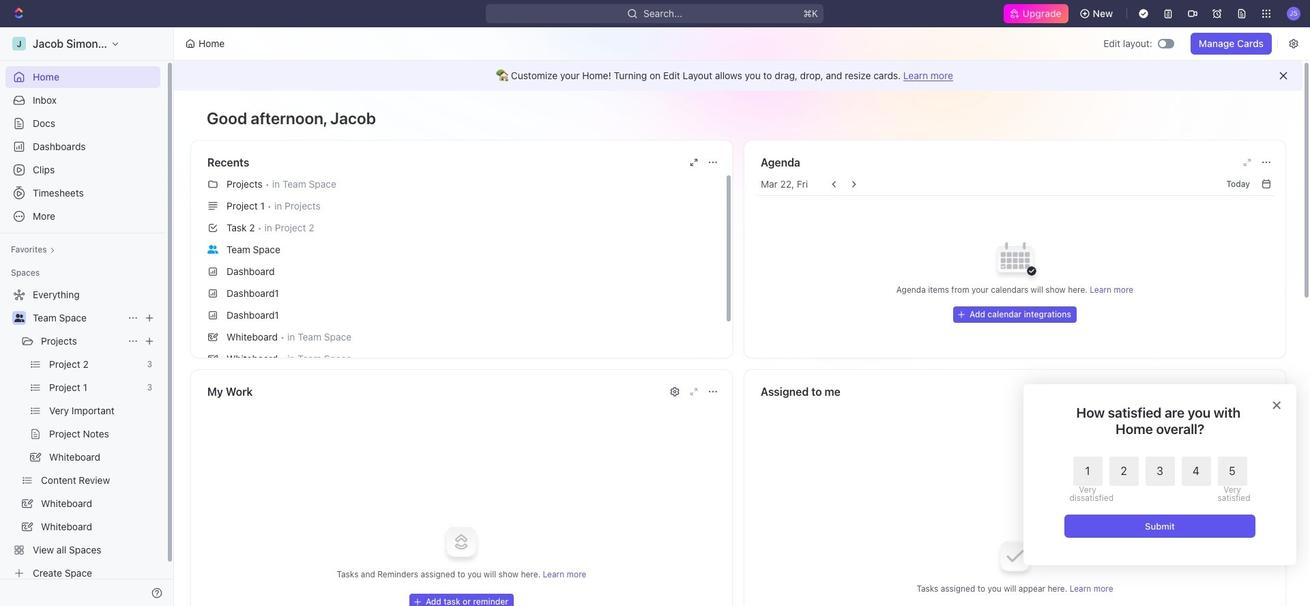 Task type: describe. For each thing, give the bounding box(es) containing it.
tree inside sidebar navigation
[[5, 284, 160, 584]]

sidebar navigation
[[0, 27, 177, 606]]



Task type: vqa. For each thing, say whether or not it's contained in the screenshot.
Jacob Simon's Workspace, , element
yes



Task type: locate. For each thing, give the bounding box(es) containing it.
1 horizontal spatial user group image
[[208, 245, 218, 254]]

1 vertical spatial user group image
[[14, 314, 24, 322]]

option group
[[1070, 457, 1248, 503]]

0 horizontal spatial user group image
[[14, 314, 24, 322]]

jacob simon's workspace, , element
[[12, 37, 26, 51]]

alert
[[174, 61, 1303, 91]]

tree
[[5, 284, 160, 584]]

user group image
[[208, 245, 218, 254], [14, 314, 24, 322]]

0 vertical spatial user group image
[[208, 245, 218, 254]]

dialog
[[1024, 384, 1297, 565]]

user group image inside sidebar navigation
[[14, 314, 24, 322]]



